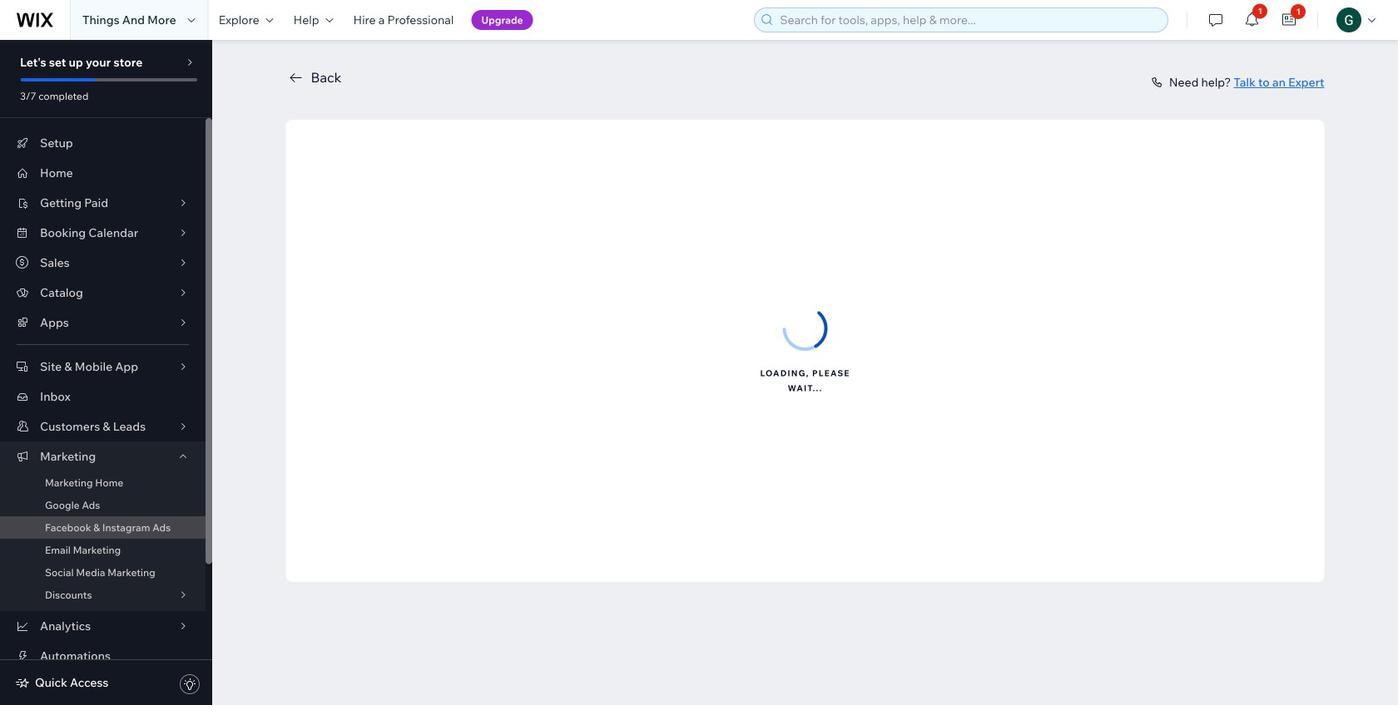 Task type: locate. For each thing, give the bounding box(es) containing it.
Search for tools, apps, help & more... field
[[775, 8, 1163, 32]]



Task type: describe. For each thing, give the bounding box(es) containing it.
sidebar element
[[0, 40, 212, 706]]



Task type: vqa. For each thing, say whether or not it's contained in the screenshot.
it
no



